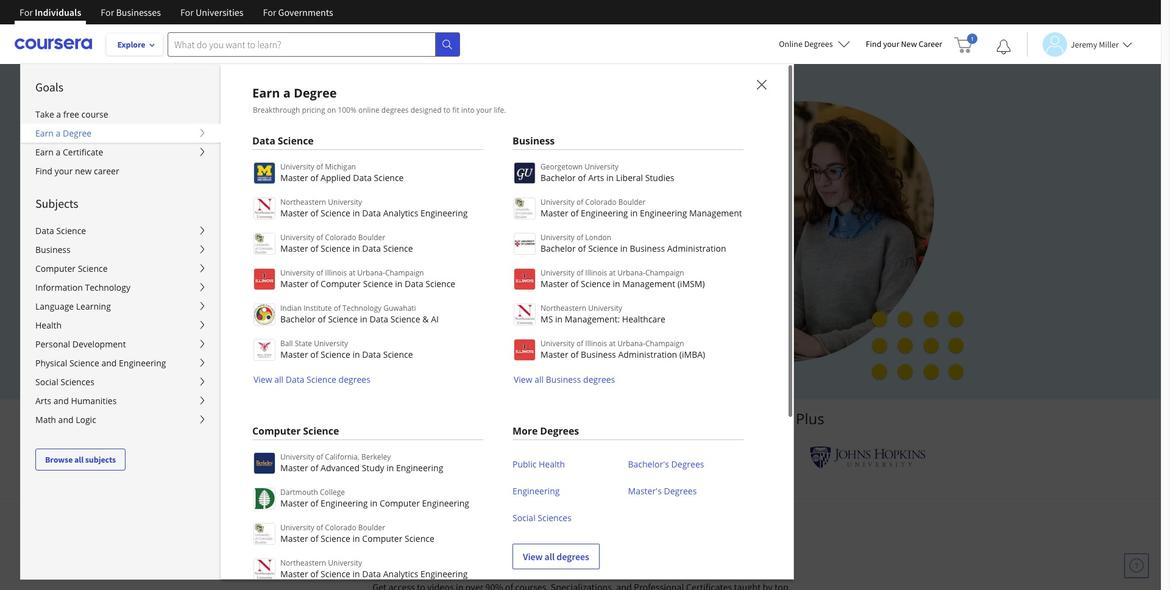 Task type: locate. For each thing, give the bounding box(es) containing it.
online degrees button
[[769, 30, 860, 57]]

at down university of london bachelor of science in business administration
[[609, 268, 616, 278]]

champaign inside the university of illinois at urbana-champaign master of business administration (imba)
[[645, 338, 684, 349]]

university of michigan logo image
[[254, 162, 276, 184]]

johns hopkins university image
[[810, 446, 926, 469]]

list containing bachelor of arts in liberal studies
[[513, 161, 744, 386]]

view all degrees list
[[513, 451, 744, 569]]

1 horizontal spatial find
[[866, 38, 882, 49]]

master inside ball state university master of science in data science
[[280, 349, 308, 360]]

in down dartmouth college master of engineering in computer engineering
[[353, 533, 360, 544]]

urbana- down university of london bachelor of science in business administration
[[618, 268, 645, 278]]

arts left liberal
[[588, 172, 604, 183]]

university down 'hands-'
[[541, 197, 575, 207]]

1 vertical spatial analytics
[[383, 568, 418, 580]]

liberal
[[616, 172, 643, 183]]

institute
[[304, 303, 332, 313]]

university right the state
[[314, 338, 348, 349]]

in inside university of illinois at urbana-champaign master of computer science in data science
[[395, 278, 403, 290]]

2 vertical spatial bachelor
[[280, 313, 316, 325]]

pricing
[[302, 105, 325, 115]]

1 vertical spatial sciences
[[538, 512, 572, 524]]

in up university of colorado boulder master of science in computer science
[[370, 497, 377, 509]]

master inside university of colorado boulder master of science in computer science
[[280, 533, 308, 544]]

career for your
[[530, 541, 586, 567]]

1 horizontal spatial arts
[[588, 172, 604, 183]]

your
[[883, 38, 900, 49], [477, 105, 492, 115], [55, 165, 73, 177], [227, 214, 256, 232], [485, 541, 526, 567]]

university of colorado boulder logo image up /month,
[[254, 233, 276, 255]]

anytime
[[308, 273, 343, 285]]

state
[[295, 338, 312, 349]]

degrees for master's degrees
[[664, 485, 697, 497]]

for left individuals
[[20, 6, 33, 18]]

career inside find your new career link
[[94, 165, 119, 177]]

data
[[252, 134, 275, 148], [353, 172, 372, 183], [362, 207, 381, 219], [35, 225, 54, 237], [362, 243, 381, 254], [405, 278, 423, 290], [370, 313, 388, 325], [362, 349, 381, 360], [286, 374, 304, 385], [362, 568, 381, 580]]

boulder for computer science
[[358, 522, 385, 533]]

0 vertical spatial administration
[[667, 243, 726, 254]]

0 horizontal spatial day
[[278, 301, 293, 313]]

0 vertical spatial plus
[[796, 408, 825, 429]]

business inside dropdown button
[[35, 244, 71, 255]]

applied
[[321, 172, 351, 183]]

science inside computer science popup button
[[78, 263, 108, 274]]

and inside physical science and engineering dropdown button
[[101, 357, 117, 369]]

0 vertical spatial sciences
[[61, 376, 94, 388]]

bachelor inside indian institute of technology guwahati bachelor of science in data science & ai
[[280, 313, 316, 325]]

day
[[278, 301, 293, 313], [317, 330, 332, 342]]

0 horizontal spatial arts
[[35, 395, 51, 407]]

degree for earn a degree
[[63, 127, 91, 139]]

0 vertical spatial arts
[[588, 172, 604, 183]]

certificate
[[63, 146, 103, 158]]

0 horizontal spatial with
[[283, 330, 302, 342]]

science down dartmouth college master of engineering in computer engineering
[[405, 533, 435, 544]]

science down $399 /year with 14-day money-back guarantee
[[321, 349, 350, 360]]

bachelor up 14-
[[280, 313, 316, 325]]

physical science and engineering
[[35, 357, 166, 369]]

with right companies on the right
[[697, 408, 726, 429]]

start 7-day free trial
[[247, 301, 335, 313]]

health right public
[[539, 458, 565, 470]]

on
[[327, 105, 336, 115], [569, 171, 585, 189]]

plus for invest in your career with coursera plus
[[717, 541, 755, 567]]

earn for earn a degree breakthrough pricing on 100% online degrees designed to fit into your life.
[[252, 85, 280, 101]]

1 horizontal spatial to
[[444, 105, 451, 115]]

0 vertical spatial with
[[283, 330, 302, 342]]

in up 'northeastern university ms in management: healthcare'
[[613, 278, 620, 290]]

northeastern
[[280, 197, 326, 207], [541, 303, 587, 313], [280, 558, 326, 568]]

degrees right online
[[381, 105, 409, 115]]

science
[[278, 134, 314, 148], [374, 172, 404, 183], [321, 207, 350, 219], [56, 225, 86, 237], [321, 243, 350, 254], [383, 243, 413, 254], [588, 243, 618, 254], [78, 263, 108, 274], [363, 278, 393, 290], [426, 278, 455, 290], [581, 278, 611, 290], [328, 313, 358, 325], [391, 313, 420, 325], [321, 349, 350, 360], [383, 349, 413, 360], [69, 357, 99, 369], [307, 374, 336, 385], [303, 424, 339, 438], [321, 533, 350, 544], [405, 533, 435, 544], [321, 568, 350, 580]]

degrees for online degrees
[[804, 38, 833, 49]]

data science inside 'popup button'
[[35, 225, 86, 237]]

find down earn a certificate
[[35, 165, 52, 177]]

colorado inside university of colorado boulder master of science in data science
[[325, 232, 356, 243]]

master's degrees link
[[628, 478, 697, 505]]

data down the back
[[362, 349, 381, 360]]

master inside university of michigan master of applied data science
[[280, 172, 308, 183]]

2 vertical spatial university of colorado boulder logo image
[[254, 523, 276, 545]]

2 for from the left
[[101, 6, 114, 18]]

in down georgetown university bachelor of arts in liberal studies
[[589, 192, 600, 211]]

at right 'anytime'
[[349, 268, 356, 278]]

science down university of colorado boulder master of science in computer science
[[321, 568, 350, 580]]

1 vertical spatial northeastern university master of science in data analytics engineering
[[280, 558, 468, 580]]

social sciences up 'arts and humanities' at the left bottom
[[35, 376, 94, 388]]

illinois down london
[[585, 268, 607, 278]]

at inside university of illinois at urbana-champaign master of computer science in data science
[[349, 268, 356, 278]]

0 horizontal spatial coursera
[[634, 541, 713, 567]]

business
[[513, 134, 555, 148], [630, 243, 665, 254], [35, 244, 71, 255], [581, 349, 616, 360], [546, 374, 581, 385]]

0 vertical spatial health
[[35, 319, 62, 331]]

university of illinois at urbana-champaign logo image left cancel
[[254, 268, 276, 290]]

to inside the unlimited access to 7,000+ world-class courses, hands-on projects, and job-ready certificate programs—all included in your subscription
[[336, 171, 349, 189]]

in inside university of colorado boulder master of science in data science
[[353, 243, 360, 254]]

coursera plus image
[[227, 114, 413, 133]]

0 horizontal spatial sciences
[[61, 376, 94, 388]]

1 horizontal spatial sciences
[[538, 512, 572, 524]]

view all degrees
[[523, 550, 589, 563]]

for businesses
[[101, 6, 161, 18]]

0 horizontal spatial on
[[327, 105, 336, 115]]

illinois
[[325, 268, 347, 278], [585, 268, 607, 278], [585, 338, 607, 349]]

2 vertical spatial boulder
[[358, 522, 385, 533]]

1 horizontal spatial career
[[530, 541, 586, 567]]

at inside the university of illinois at urbana-champaign master of business administration (imba)
[[609, 338, 616, 349]]

champaign
[[385, 268, 424, 278], [645, 268, 684, 278], [645, 338, 684, 349]]

earn a degree group
[[20, 63, 1170, 590]]

all inside button
[[74, 454, 84, 465]]

1 vertical spatial earn
[[35, 127, 54, 139]]

all up universities
[[535, 374, 544, 385]]

1 vertical spatial administration
[[618, 349, 677, 360]]

health up the personal
[[35, 319, 62, 331]]

1 vertical spatial on
[[569, 171, 585, 189]]

all inside list
[[545, 550, 555, 563]]

job-
[[311, 192, 335, 211]]

1 vertical spatial social
[[513, 512, 536, 524]]

degree inside earn a degree breakthrough pricing on 100% online degrees designed to fit into your life.
[[294, 85, 337, 101]]

0 vertical spatial bachelor
[[541, 172, 576, 183]]

1 northeastern university master of science in data analytics engineering from the top
[[280, 197, 468, 219]]

0 horizontal spatial health
[[35, 319, 62, 331]]

degree down take a free course
[[63, 127, 91, 139]]

ball state university logo image
[[254, 339, 276, 361]]

engineering link
[[513, 478, 560, 505]]

0 horizontal spatial data science
[[35, 225, 86, 237]]

find your new career
[[866, 38, 942, 49]]

science up money-
[[328, 313, 358, 325]]

boulder inside university of colorado boulder master of science in computer science
[[358, 522, 385, 533]]

for for universities
[[180, 6, 194, 18]]

to up ready
[[336, 171, 349, 189]]

2 analytics from the top
[[383, 568, 418, 580]]

0 vertical spatial on
[[327, 105, 336, 115]]

social down physical
[[35, 376, 58, 388]]

list
[[252, 161, 483, 386], [513, 161, 744, 386], [252, 451, 483, 590]]

on inside the unlimited access to 7,000+ world-class courses, hands-on projects, and job-ready certificate programs—all included in your subscription
[[569, 171, 585, 189]]

2 vertical spatial with
[[590, 541, 630, 567]]

at
[[349, 268, 356, 278], [609, 268, 616, 278], [609, 338, 616, 349]]

take a free course link
[[21, 105, 221, 124]]

0 vertical spatial to
[[444, 105, 451, 115]]

degree
[[294, 85, 337, 101], [63, 127, 91, 139]]

champaign up guwahati
[[385, 268, 424, 278]]

data inside university of illinois at urbana-champaign master of computer science in data science
[[405, 278, 423, 290]]

data inside university of michigan master of applied data science
[[353, 172, 372, 183]]

1 horizontal spatial computer science
[[252, 424, 339, 438]]

2 northeastern university master of science in data analytics engineering from the top
[[280, 558, 468, 580]]

language
[[35, 301, 74, 312]]

0 vertical spatial data science
[[252, 134, 314, 148]]

1 horizontal spatial plus
[[796, 408, 825, 429]]

arts inside dropdown button
[[35, 395, 51, 407]]

sciences down engineering link
[[538, 512, 572, 524]]

a down earn a degree
[[56, 146, 61, 158]]

illinois down management: on the bottom
[[585, 338, 607, 349]]

university of illinois at urbana-champaign logo image
[[254, 268, 276, 290], [514, 268, 536, 290], [514, 339, 536, 361]]

degrees for bachelor's degrees
[[671, 458, 704, 470]]

technology inside indian institute of technology guwahati bachelor of science in data science & ai
[[343, 303, 382, 313]]

for universities
[[180, 6, 244, 18]]

engineering inside university of california, berkeley master of advanced study in engineering
[[396, 462, 443, 474]]

university of illinois at urbana-champaign image
[[236, 448, 331, 467]]

close image
[[754, 77, 770, 93]]

0 horizontal spatial plus
[[717, 541, 755, 567]]

1 vertical spatial plus
[[717, 541, 755, 567]]

1 vertical spatial degree
[[63, 127, 91, 139]]

1 horizontal spatial degree
[[294, 85, 337, 101]]

colorado
[[585, 197, 617, 207], [325, 232, 356, 243], [325, 522, 356, 533]]

dartmouth
[[280, 487, 318, 497]]

0 vertical spatial university of colorado boulder logo image
[[514, 197, 536, 219]]

personal
[[35, 338, 70, 350]]

1 vertical spatial colorado
[[325, 232, 356, 243]]

1 horizontal spatial social
[[513, 512, 536, 524]]

colorado for data science
[[325, 232, 356, 243]]

0 horizontal spatial technology
[[85, 282, 130, 293]]

1 horizontal spatial with
[[590, 541, 630, 567]]

bachelor's
[[628, 458, 669, 470]]

at inside university of illinois at urbana-champaign master of science in management (imsm)
[[609, 268, 616, 278]]

1 vertical spatial find
[[35, 165, 52, 177]]

all down social sciences link
[[545, 550, 555, 563]]

1 vertical spatial health
[[539, 458, 565, 470]]

(imsm)
[[678, 278, 705, 290]]

0 vertical spatial earn
[[252, 85, 280, 101]]

science down subjects
[[56, 225, 86, 237]]

businesses
[[116, 6, 161, 18]]

science inside university of illinois at urbana-champaign master of science in management (imsm)
[[581, 278, 611, 290]]

earn inside "earn a degree" 'dropdown button'
[[35, 127, 54, 139]]

0 vertical spatial technology
[[85, 282, 130, 293]]

a up earn a certificate
[[56, 127, 61, 139]]

health inside dropdown button
[[35, 319, 62, 331]]

None search field
[[168, 32, 460, 56]]

3 for from the left
[[180, 6, 194, 18]]

university up start 7-day free trial button
[[280, 268, 314, 278]]

boulder for data science
[[358, 232, 385, 243]]

1 horizontal spatial management
[[689, 207, 742, 219]]

business up information
[[35, 244, 71, 255]]

a up the breakthrough in the left of the page
[[283, 85, 291, 101]]

0 vertical spatial degree
[[294, 85, 337, 101]]

for for businesses
[[101, 6, 114, 18]]

find left "new"
[[866, 38, 882, 49]]

degrees inside earn a degree breakthrough pricing on 100% online degrees designed to fit into your life.
[[381, 105, 409, 115]]

sas image
[[642, 448, 688, 467]]

science up california,
[[303, 424, 339, 438]]

online
[[358, 105, 380, 115]]

1 vertical spatial computer science
[[252, 424, 339, 438]]

1 horizontal spatial data science
[[252, 134, 314, 148]]

all down ball state university logo
[[274, 374, 284, 385]]

data science down the breakthrough in the left of the page
[[252, 134, 314, 148]]

computer up information
[[35, 263, 76, 274]]

degrees for more degrees
[[540, 424, 579, 438]]

university of illinois at urbana-champaign logo image for business
[[514, 268, 536, 290]]

university inside ball state university master of science in data science
[[314, 338, 348, 349]]

colorado down georgetown university bachelor of arts in liberal studies
[[585, 197, 617, 207]]

0 horizontal spatial to
[[336, 171, 349, 189]]

colorado down 'college'
[[325, 522, 356, 533]]

career
[[94, 165, 119, 177], [530, 541, 586, 567]]

your down projects,
[[227, 214, 256, 232]]

1 for from the left
[[20, 6, 33, 18]]

administration inside the university of illinois at urbana-champaign master of business administration (imba)
[[618, 349, 677, 360]]

in up university of london bachelor of science in business administration
[[630, 207, 638, 219]]

sciences inside popup button
[[61, 376, 94, 388]]

in up the back
[[360, 313, 367, 325]]

1 horizontal spatial coursera
[[730, 408, 792, 429]]

1 vertical spatial data science
[[35, 225, 86, 237]]

/year
[[258, 330, 280, 342]]

math and logic button
[[21, 410, 221, 429]]

university of london logo image
[[514, 233, 536, 255]]

1 vertical spatial management
[[623, 278, 675, 290]]

science up 'northeastern university ms in management: healthcare'
[[581, 278, 611, 290]]

boulder inside university of colorado boulder master of science in data science
[[358, 232, 385, 243]]

0 vertical spatial computer science
[[35, 263, 108, 274]]

1 vertical spatial university of colorado boulder logo image
[[254, 233, 276, 255]]

0 horizontal spatial computer science
[[35, 263, 108, 274]]

master inside university of california, berkeley master of advanced study in engineering
[[280, 462, 308, 474]]

data inside ball state university master of science in data science
[[362, 349, 381, 360]]

science up information technology
[[78, 263, 108, 274]]

list containing master of advanced study in engineering
[[252, 451, 483, 590]]

health inside view all degrees list
[[539, 458, 565, 470]]

view up universities
[[514, 374, 533, 385]]

in down university of colorado boulder master of science in computer science
[[353, 568, 360, 580]]

university of michigan master of applied data science
[[280, 162, 404, 183]]

earn a degree breakthrough pricing on 100% online degrees designed to fit into your life.
[[252, 85, 506, 115]]

in up guwahati
[[395, 278, 403, 290]]

programs—all
[[439, 192, 528, 211]]

computer inside dartmouth college master of engineering in computer engineering
[[380, 497, 420, 509]]

business up university of illinois at urbana-champaign master of science in management (imsm)
[[630, 243, 665, 254]]

unlimited access to 7,000+ world-class courses, hands-on projects, and job-ready certificate programs—all included in your subscription
[[227, 171, 600, 232]]

degree up "pricing"
[[294, 85, 337, 101]]

1 horizontal spatial social sciences
[[513, 512, 572, 524]]

1 vertical spatial coursera
[[634, 541, 713, 567]]

1 vertical spatial boulder
[[358, 232, 385, 243]]

0 vertical spatial social
[[35, 376, 58, 388]]

1 vertical spatial day
[[317, 330, 332, 342]]

4 for from the left
[[263, 6, 276, 18]]

1 vertical spatial arts
[[35, 395, 51, 407]]

1 vertical spatial social sciences
[[513, 512, 572, 524]]

a for take a free course
[[56, 109, 61, 120]]

find for find your new career
[[35, 165, 52, 177]]

computer up trial
[[321, 278, 361, 290]]

engineering down public health link
[[513, 485, 560, 497]]

engineering up social sciences popup button
[[119, 357, 166, 369]]

fit
[[452, 105, 459, 115]]

colorado inside university of colorado boulder master of science in computer science
[[325, 522, 356, 533]]

technology down computer science popup button
[[85, 282, 130, 293]]

champaign inside university of illinois at urbana-champaign master of science in management (imsm)
[[645, 268, 684, 278]]

university inside university of california, berkeley master of advanced study in engineering
[[280, 452, 314, 462]]

subjects
[[85, 454, 116, 465]]

1 vertical spatial bachelor
[[541, 243, 576, 254]]

0 vertical spatial analytics
[[383, 207, 418, 219]]

in inside university of colorado boulder master of science in computer science
[[353, 533, 360, 544]]

view down social sciences link
[[523, 550, 543, 563]]

life.
[[494, 105, 506, 115]]

banner navigation
[[10, 0, 343, 34]]

science up university of illinois at urbana-champaign master of computer science in data science
[[383, 243, 413, 254]]

information technology
[[35, 282, 130, 293]]

take a free course
[[35, 109, 108, 120]]

career for new
[[94, 165, 119, 177]]

0 vertical spatial colorado
[[585, 197, 617, 207]]

a inside "earn a degree" 'dropdown button'
[[56, 127, 61, 139]]

university of colorado boulder logo image down "dartmouth college logo" at the bottom left of page
[[254, 523, 276, 545]]

100%
[[338, 105, 357, 115]]

your left life.
[[477, 105, 492, 115]]

2 vertical spatial colorado
[[325, 522, 356, 533]]

leading
[[454, 408, 503, 429]]

0 vertical spatial coursera
[[730, 408, 792, 429]]

online degrees
[[779, 38, 833, 49]]

in up university of colorado boulder master of science in data science
[[353, 207, 360, 219]]

in inside university of colorado boulder master of engineering in engineering management
[[630, 207, 638, 219]]

coursera image
[[15, 34, 92, 54]]

career
[[919, 38, 942, 49]]

degrees
[[381, 105, 409, 115], [339, 374, 371, 385], [583, 374, 615, 385], [557, 550, 589, 563]]

university
[[280, 162, 314, 172], [585, 162, 619, 172], [328, 197, 362, 207], [541, 197, 575, 207], [280, 232, 314, 243], [541, 232, 575, 243], [280, 268, 314, 278], [541, 268, 575, 278], [588, 303, 622, 313], [314, 338, 348, 349], [541, 338, 575, 349], [280, 452, 314, 462], [280, 522, 314, 533], [328, 558, 362, 568]]

university of california, berkeley master of advanced study in engineering
[[280, 452, 443, 474]]

0 horizontal spatial degree
[[63, 127, 91, 139]]

1 analytics from the top
[[383, 207, 418, 219]]

1 vertical spatial northeastern
[[541, 303, 587, 313]]

arts
[[588, 172, 604, 183], [35, 395, 51, 407]]

for for individuals
[[20, 6, 33, 18]]

to left fit
[[444, 105, 451, 115]]

and left logic
[[58, 414, 73, 425]]

university down ms on the bottom of page
[[541, 338, 575, 349]]

arts and humanities
[[35, 395, 117, 407]]

0 horizontal spatial career
[[94, 165, 119, 177]]

1 horizontal spatial health
[[539, 458, 565, 470]]

view for business
[[514, 374, 533, 385]]

earn up the breakthrough in the left of the page
[[252, 85, 280, 101]]

georgetown university logo image
[[514, 162, 536, 184]]

business inside the university of illinois at urbana-champaign master of business administration (imba)
[[581, 349, 616, 360]]

list containing master of applied data science
[[252, 161, 483, 386]]

1 vertical spatial with
[[697, 408, 726, 429]]

sciences up 'arts and humanities' at the left bottom
[[61, 376, 94, 388]]

0 vertical spatial day
[[278, 301, 293, 313]]

1 horizontal spatial technology
[[343, 303, 382, 313]]

0 vertical spatial boulder
[[619, 197, 646, 207]]

browse all subjects
[[45, 454, 116, 465]]

management inside university of illinois at urbana-champaign master of science in management (imsm)
[[623, 278, 675, 290]]

university of london bachelor of science in business administration
[[541, 232, 726, 254]]

view for data science
[[254, 374, 272, 385]]

of inside dartmouth college master of engineering in computer engineering
[[310, 497, 318, 509]]

earn down 'take'
[[35, 127, 54, 139]]

0 vertical spatial social sciences
[[35, 376, 94, 388]]

2 vertical spatial earn
[[35, 146, 54, 158]]

1 horizontal spatial on
[[569, 171, 585, 189]]

urbana- inside university of illinois at urbana-champaign master of science in management (imsm)
[[618, 268, 645, 278]]

data science
[[252, 134, 314, 148], [35, 225, 86, 237]]

university right the university of michigan logo
[[280, 162, 314, 172]]

social
[[35, 376, 58, 388], [513, 512, 536, 524]]

with right view all degrees
[[590, 541, 630, 567]]

0 horizontal spatial find
[[35, 165, 52, 177]]

bachelor
[[541, 172, 576, 183], [541, 243, 576, 254], [280, 313, 316, 325]]

1 vertical spatial to
[[336, 171, 349, 189]]

boulder down dartmouth college master of engineering in computer engineering
[[358, 522, 385, 533]]

0 vertical spatial northeastern university master of science in data analytics engineering
[[280, 197, 468, 219]]

in inside university of illinois at urbana-champaign master of science in management (imsm)
[[613, 278, 620, 290]]

invest in your career with coursera plus
[[406, 541, 755, 567]]

and up math and logic
[[54, 395, 69, 407]]

degrees right more
[[540, 424, 579, 438]]

northeastern university master of science in data analytics engineering for northeastern university  logo to the bottom
[[280, 558, 468, 580]]

view
[[254, 374, 272, 385], [514, 374, 533, 385], [523, 550, 543, 563]]

list for computer science
[[252, 451, 483, 590]]

0 vertical spatial career
[[94, 165, 119, 177]]

social sciences inside popup button
[[35, 376, 94, 388]]

boulder down ready
[[358, 232, 385, 243]]

day left free
[[278, 301, 293, 313]]

career down social sciences link
[[530, 541, 586, 567]]

0 vertical spatial management
[[689, 207, 742, 219]]

science inside university of london bachelor of science in business administration
[[588, 243, 618, 254]]

administration up (imsm)
[[667, 243, 726, 254]]

computer
[[35, 263, 76, 274], [321, 278, 361, 290], [252, 424, 301, 438], [380, 497, 420, 509], [362, 533, 403, 544]]

your down social sciences link
[[485, 541, 526, 567]]

0 horizontal spatial management
[[623, 278, 675, 290]]

science inside physical science and engineering dropdown button
[[69, 357, 99, 369]]

all for data
[[274, 374, 284, 385]]

colorado inside university of colorado boulder master of engineering in engineering management
[[585, 197, 617, 207]]

and
[[284, 192, 308, 211], [101, 357, 117, 369], [54, 395, 69, 407], [589, 408, 615, 429], [58, 414, 73, 425]]

math
[[35, 414, 56, 425]]

earn down earn a degree
[[35, 146, 54, 158]]

0 horizontal spatial social
[[35, 376, 58, 388]]

of
[[316, 162, 323, 172], [310, 172, 318, 183], [578, 172, 586, 183], [577, 197, 584, 207], [310, 207, 318, 219], [571, 207, 579, 219], [316, 232, 323, 243], [577, 232, 584, 243], [310, 243, 318, 254], [578, 243, 586, 254], [316, 268, 323, 278], [577, 268, 584, 278], [310, 278, 318, 290], [571, 278, 579, 290], [334, 303, 341, 313], [318, 313, 326, 325], [577, 338, 584, 349], [310, 349, 318, 360], [571, 349, 579, 360], [316, 452, 323, 462], [310, 462, 318, 474], [310, 497, 318, 509], [316, 522, 323, 533], [310, 533, 318, 544], [310, 568, 318, 580]]

1 vertical spatial career
[[530, 541, 586, 567]]

logic
[[76, 414, 96, 425]]

in down money-
[[353, 349, 360, 360]]

language learning button
[[21, 297, 221, 316]]

arts up math
[[35, 395, 51, 407]]

analytics for top northeastern university  logo
[[383, 207, 418, 219]]

illinois for business
[[585, 268, 607, 278]]

degrees right online
[[804, 38, 833, 49]]

science inside university of michigan master of applied data science
[[374, 172, 404, 183]]

all for subjects
[[74, 454, 84, 465]]

champaign inside university of illinois at urbana-champaign master of computer science in data science
[[385, 268, 424, 278]]

miller
[[1099, 39, 1119, 50]]

university of colorado boulder logo image
[[514, 197, 536, 219], [254, 233, 276, 255], [254, 523, 276, 545]]

0 horizontal spatial social sciences
[[35, 376, 94, 388]]

northeastern university master of science in data analytics engineering down 7,000+ at the top left of the page
[[280, 197, 468, 219]]

administration down healthcare
[[618, 349, 677, 360]]

indian institute of technology guwahati bachelor of science in data science & ai
[[280, 303, 439, 325]]

northeastern university  logo image
[[254, 197, 276, 219], [514, 304, 536, 326], [254, 558, 276, 580]]

university inside university of london bachelor of science in business administration
[[541, 232, 575, 243]]

earn for earn a degree
[[35, 127, 54, 139]]

degree inside 'dropdown button'
[[63, 127, 91, 139]]

2 horizontal spatial with
[[697, 408, 726, 429]]

0 vertical spatial find
[[866, 38, 882, 49]]

coursera for leading universities and companies with coursera plus
[[730, 408, 792, 429]]



Task type: vqa. For each thing, say whether or not it's contained in the screenshot.


Task type: describe. For each thing, give the bounding box(es) containing it.
shopping cart: 1 item image
[[955, 34, 978, 53]]

with for invest in your career with coursera plus
[[590, 541, 630, 567]]

degrees inside list
[[557, 550, 589, 563]]

university inside 'northeastern university ms in management: healthcare'
[[588, 303, 622, 313]]

science up guwahati
[[363, 278, 393, 290]]

bachelor inside university of london bachelor of science in business administration
[[541, 243, 576, 254]]

social sciences inside view all degrees list
[[513, 512, 572, 524]]

technology inside information technology popup button
[[85, 282, 130, 293]]

included
[[531, 192, 585, 211]]

view all data science degrees link
[[252, 374, 371, 385]]

jeremy miller button
[[1027, 32, 1132, 56]]

social sciences button
[[21, 372, 221, 391]]

university of illinois at urbana-champaign master of science in management (imsm)
[[541, 268, 705, 290]]

university inside university of illinois at urbana-champaign master of science in management (imsm)
[[541, 268, 575, 278]]

master inside university of colorado boulder master of engineering in engineering management
[[541, 207, 568, 219]]

university inside university of colorado boulder master of engineering in engineering management
[[541, 197, 575, 207]]

7,000+
[[352, 171, 394, 189]]

boulder inside university of colorado boulder master of engineering in engineering management
[[619, 197, 646, 207]]

a for earn a certificate
[[56, 146, 61, 158]]

northeastern university ms in management: healthcare
[[541, 303, 666, 325]]

goals
[[35, 79, 63, 94]]

university inside university of colorado boulder master of science in computer science
[[280, 522, 314, 533]]

and inside math and logic dropdown button
[[58, 414, 73, 425]]

in inside georgetown university bachelor of arts in liberal studies
[[607, 172, 614, 183]]

more degrees
[[513, 424, 579, 438]]

arts inside georgetown university bachelor of arts in liberal studies
[[588, 172, 604, 183]]

administration inside university of london bachelor of science in business administration
[[667, 243, 726, 254]]

in inside university of london bachelor of science in business administration
[[620, 243, 628, 254]]

of inside ball state university master of science in data science
[[310, 349, 318, 360]]

university down applied
[[328, 197, 362, 207]]

university down university of colorado boulder master of science in computer science
[[328, 558, 362, 568]]

university of illinois at urbana-champaign logo image for data science
[[254, 268, 276, 290]]

access
[[292, 171, 332, 189]]

science down 'college'
[[321, 533, 350, 544]]

master inside university of illinois at urbana-champaign master of science in management (imsm)
[[541, 278, 568, 290]]

find your new career
[[35, 165, 119, 177]]

free
[[295, 301, 314, 313]]

1 horizontal spatial day
[[317, 330, 332, 342]]

business up "georgetown university logo"
[[513, 134, 555, 148]]

0 vertical spatial northeastern
[[280, 197, 326, 207]]

michigan
[[325, 162, 356, 172]]

guwahati
[[384, 303, 416, 313]]

management inside university of colorado boulder master of engineering in engineering management
[[689, 207, 742, 219]]

humanities
[[71, 395, 117, 407]]

science down 'coursera plus' image
[[278, 134, 314, 148]]

learning
[[76, 301, 111, 312]]

london
[[585, 232, 612, 243]]

all for degrees
[[545, 550, 555, 563]]

master inside the university of illinois at urbana-champaign master of business administration (imba)
[[541, 349, 568, 360]]

earn for earn a certificate
[[35, 146, 54, 158]]

explore menu element
[[21, 64, 221, 471]]

illinois inside the university of illinois at urbana-champaign master of business administration (imba)
[[585, 338, 607, 349]]

all for business
[[535, 374, 544, 385]]

free
[[63, 109, 79, 120]]

science up ai
[[426, 278, 455, 290]]

management:
[[565, 313, 620, 325]]

data science button
[[21, 221, 221, 240]]

california,
[[325, 452, 360, 462]]

university of colorado boulder master of science in computer science
[[280, 522, 435, 544]]

coursera for invest in your career with coursera plus
[[634, 541, 713, 567]]

sciences inside view all degrees list
[[538, 512, 572, 524]]

data down university of colorado boulder master of science in computer science
[[362, 568, 381, 580]]

northeastern university master of science in data analytics engineering for top northeastern university  logo
[[280, 197, 468, 219]]

science up 'anytime'
[[321, 243, 350, 254]]

breakthrough
[[253, 105, 300, 115]]

data inside 'popup button'
[[35, 225, 54, 237]]

jeremy
[[1071, 39, 1098, 50]]

georgetown
[[541, 162, 583, 172]]

start
[[247, 301, 268, 313]]

engineering down invest
[[421, 568, 468, 580]]

indian
[[280, 303, 302, 313]]

bachelor's degrees
[[628, 458, 704, 470]]

universities
[[507, 408, 585, 429]]

google image
[[466, 446, 532, 469]]

earn a degree menu item
[[221, 63, 1170, 590]]

computer inside popup button
[[35, 263, 76, 274]]

science up university of colorado boulder master of science in data science
[[321, 207, 350, 219]]

urbana- inside the university of illinois at urbana-champaign master of business administration (imba)
[[618, 338, 645, 349]]

berkeley
[[361, 452, 391, 462]]

data down 7,000+ at the top left of the page
[[362, 207, 381, 219]]

at for data science
[[349, 268, 356, 278]]

(imba)
[[680, 349, 705, 360]]

university inside university of illinois at urbana-champaign master of computer science in data science
[[280, 268, 314, 278]]

plus for leading universities and companies with coursera plus
[[796, 408, 825, 429]]

in inside indian institute of technology guwahati bachelor of science in data science & ai
[[360, 313, 367, 325]]

certificate
[[374, 192, 436, 211]]

courses,
[[471, 171, 522, 189]]

illinois for data science
[[325, 268, 347, 278]]

in inside the unlimited access to 7,000+ world-class courses, hands-on projects, and job-ready certificate programs—all included in your subscription
[[589, 192, 600, 211]]

in inside university of california, berkeley master of advanced study in engineering
[[387, 462, 394, 474]]

at for business
[[609, 268, 616, 278]]

university inside university of michigan master of applied data science
[[280, 162, 314, 172]]

universities
[[196, 6, 244, 18]]

computer science inside earn a degree menu item
[[252, 424, 339, 438]]

duke university image
[[370, 446, 426, 466]]

university of illinois at urbana-champaign logo image up view all business degrees link
[[514, 339, 536, 361]]

data up the university of michigan logo
[[252, 134, 275, 148]]

computer inside university of colorado boulder master of science in computer science
[[362, 533, 403, 544]]

and left companies on the right
[[589, 408, 615, 429]]

science down ball state university master of science in data science
[[307, 374, 336, 385]]

your inside earn a degree breakthrough pricing on 100% online degrees designed to fit into your life.
[[477, 105, 492, 115]]

engineering down studies
[[640, 207, 687, 219]]

university inside georgetown university bachelor of arts in liberal studies
[[585, 162, 619, 172]]

for governments
[[263, 6, 333, 18]]

to inside earn a degree breakthrough pricing on 100% online degrees designed to fit into your life.
[[444, 105, 451, 115]]

14-
[[304, 330, 317, 342]]

subscription
[[259, 214, 336, 232]]

with for leading universities and companies with coursera plus
[[697, 408, 726, 429]]

social inside view all degrees list
[[513, 512, 536, 524]]

earn a degree
[[35, 127, 91, 139]]

in inside dartmouth college master of engineering in computer engineering
[[370, 497, 377, 509]]

urbana- for business
[[618, 268, 645, 278]]

explore button
[[107, 34, 163, 55]]

computer science inside popup button
[[35, 263, 108, 274]]

business up universities
[[546, 374, 581, 385]]

northeastern inside 'northeastern university ms in management: healthcare'
[[541, 303, 587, 313]]

start 7-day free trial button
[[227, 293, 355, 322]]

public
[[513, 458, 537, 470]]

university of illinois at urbana-champaign master of business administration (imba)
[[541, 338, 705, 360]]

jeremy miller
[[1071, 39, 1119, 50]]

degree for earn a degree breakthrough pricing on 100% online degrees designed to fit into your life.
[[294, 85, 337, 101]]

list for data science
[[252, 161, 483, 386]]

champaign for business
[[645, 268, 684, 278]]

a for earn a degree
[[56, 127, 61, 139]]

science down guarantee
[[383, 349, 413, 360]]

leading universities and companies with coursera plus
[[450, 408, 825, 429]]

engineering up university of colorado boulder master of science in computer science
[[321, 497, 368, 509]]

view all business degrees
[[514, 374, 615, 385]]

data inside indian institute of technology guwahati bachelor of science in data science & ai
[[370, 313, 388, 325]]

designed
[[411, 105, 442, 115]]

university of colorado boulder logo image for computer science
[[254, 523, 276, 545]]

degrees down the university of illinois at urbana-champaign master of business administration (imba)
[[583, 374, 615, 385]]

master inside university of colorado boulder master of science in data science
[[280, 243, 308, 254]]

degrees down ball state university master of science in data science
[[339, 374, 371, 385]]

information
[[35, 282, 83, 293]]

your left "new"
[[883, 38, 900, 49]]

new
[[75, 165, 92, 177]]

day inside start 7-day free trial button
[[278, 301, 293, 313]]

university inside university of colorado boulder master of science in data science
[[280, 232, 314, 243]]

public health link
[[513, 451, 565, 478]]

in inside 'northeastern university ms in management: healthcare'
[[555, 313, 563, 325]]

&
[[423, 313, 429, 325]]

science inside data science 'popup button'
[[56, 225, 86, 237]]

on inside earn a degree breakthrough pricing on 100% online degrees designed to fit into your life.
[[327, 105, 336, 115]]

social inside popup button
[[35, 376, 58, 388]]

university of colorado boulder logo image for data science
[[254, 233, 276, 255]]

cancel
[[278, 273, 306, 285]]

your inside explore menu element
[[55, 165, 73, 177]]

find your new career link
[[860, 37, 948, 52]]

invest
[[406, 541, 460, 567]]

business inside university of london bachelor of science in business administration
[[630, 243, 665, 254]]

your inside the unlimited access to 7,000+ world-class courses, hands-on projects, and job-ready certificate programs—all included in your subscription
[[227, 214, 256, 232]]

view all degrees link
[[513, 544, 600, 569]]

money-
[[334, 330, 366, 342]]

$399
[[238, 330, 258, 342]]

bachelor inside georgetown university bachelor of arts in liberal studies
[[541, 172, 576, 183]]

of inside georgetown university bachelor of arts in liberal studies
[[578, 172, 586, 183]]

7-
[[270, 301, 278, 313]]

more
[[513, 424, 538, 438]]

master inside dartmouth college master of engineering in computer engineering
[[280, 497, 308, 509]]

2 vertical spatial northeastern
[[280, 558, 326, 568]]

engineering up invest
[[422, 497, 469, 509]]

engineering down class
[[421, 207, 468, 219]]

urbana- for data science
[[357, 268, 385, 278]]

list for business
[[513, 161, 744, 386]]

companies
[[619, 408, 693, 429]]

take
[[35, 109, 54, 120]]

0 vertical spatial northeastern university  logo image
[[254, 197, 276, 219]]

ready
[[335, 192, 371, 211]]

individuals
[[35, 6, 81, 18]]

computer up university of illinois at urbana-champaign image
[[252, 424, 301, 438]]

computer inside university of illinois at urbana-champaign master of computer science in data science
[[321, 278, 361, 290]]

engineering inside view all degrees list
[[513, 485, 560, 497]]

analytics for northeastern university  logo to the bottom
[[383, 568, 418, 580]]

help center image
[[1130, 558, 1144, 573]]

champaign for data science
[[385, 268, 424, 278]]

online
[[779, 38, 803, 49]]

health button
[[21, 316, 221, 335]]

2 vertical spatial northeastern university  logo image
[[254, 558, 276, 580]]

a for earn a degree breakthrough pricing on 100% online degrees designed to fit into your life.
[[283, 85, 291, 101]]

engineering up london
[[581, 207, 628, 219]]

study
[[362, 462, 384, 474]]

in inside ball state university master of science in data science
[[353, 349, 360, 360]]

engineering inside physical science and engineering dropdown button
[[119, 357, 166, 369]]

science up guarantee
[[391, 313, 420, 325]]

university of california, berkeley logo image
[[254, 452, 276, 474]]

college
[[320, 487, 345, 497]]

master inside university of illinois at urbana-champaign master of computer science in data science
[[280, 278, 308, 290]]

university inside the university of illinois at urbana-champaign master of business administration (imba)
[[541, 338, 575, 349]]

view inside list
[[523, 550, 543, 563]]

and inside arts and humanities dropdown button
[[54, 395, 69, 407]]

georgetown university bachelor of arts in liberal studies
[[541, 162, 675, 183]]

for for governments
[[263, 6, 276, 18]]

/month,
[[242, 273, 276, 285]]

view all business degrees link
[[513, 374, 615, 385]]

business button
[[21, 240, 221, 259]]

show notifications image
[[997, 40, 1011, 54]]

unlimited
[[227, 171, 288, 189]]

in right invest
[[464, 541, 481, 567]]

language learning
[[35, 301, 111, 312]]

dartmouth college logo image
[[254, 488, 276, 510]]

/month, cancel anytime
[[242, 273, 343, 285]]

What do you want to learn? text field
[[168, 32, 436, 56]]

$399 /year with 14-day money-back guarantee
[[238, 330, 433, 342]]

into
[[461, 105, 475, 115]]

ball state university master of science in data science
[[280, 338, 413, 360]]

indian institute of technology guwahati logo image
[[254, 304, 276, 326]]

data down the state
[[286, 374, 304, 385]]

and inside the unlimited access to 7,000+ world-class courses, hands-on projects, and job-ready certificate programs—all included in your subscription
[[284, 192, 308, 211]]

physical science and engineering button
[[21, 354, 221, 372]]

data inside university of colorado boulder master of science in data science
[[362, 243, 381, 254]]

personal development button
[[21, 335, 221, 354]]

personal development
[[35, 338, 126, 350]]

governments
[[278, 6, 333, 18]]

computer science button
[[21, 259, 221, 278]]

1 vertical spatial northeastern university  logo image
[[514, 304, 536, 326]]

colorado for computer science
[[325, 522, 356, 533]]

find for find your new career
[[866, 38, 882, 49]]

master's
[[628, 485, 662, 497]]

data science inside earn a degree menu item
[[252, 134, 314, 148]]



